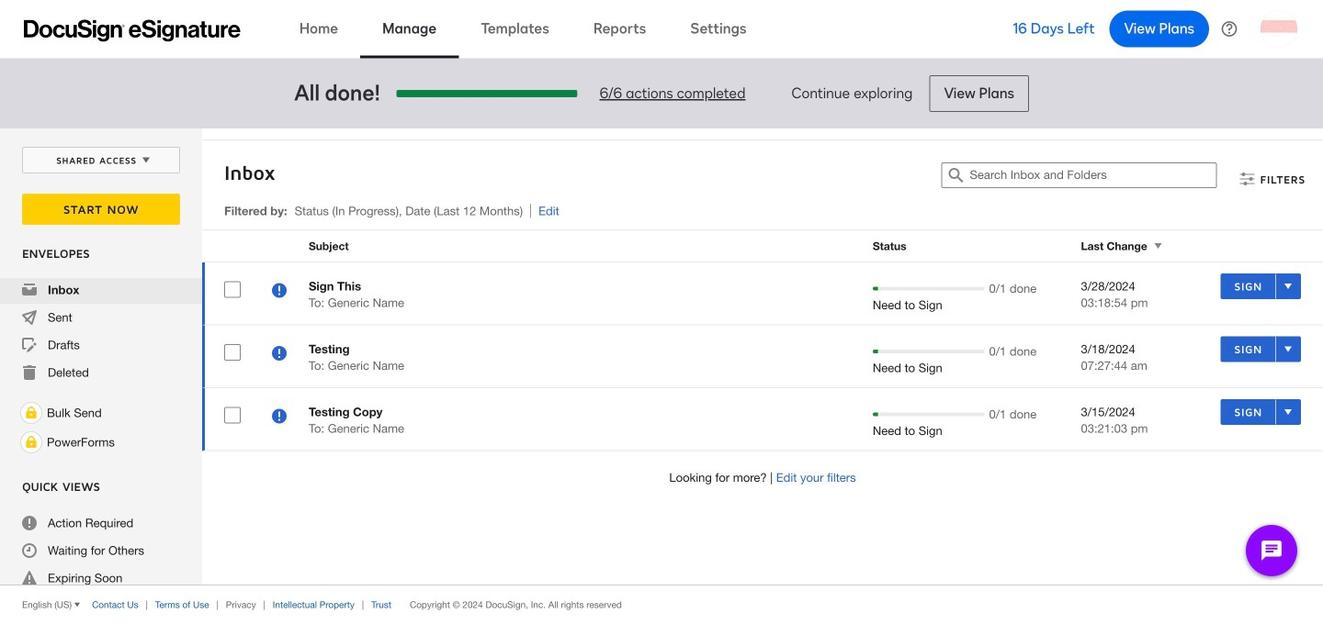 Task type: describe. For each thing, give the bounding box(es) containing it.
alert image
[[22, 572, 37, 586]]

lock image
[[20, 402, 42, 425]]

your uploaded profile image image
[[1261, 11, 1297, 47]]

1 need to sign image from the top
[[272, 346, 287, 364]]

docusign esignature image
[[24, 20, 241, 42]]

Search Inbox and Folders text field
[[970, 164, 1216, 187]]

lock image
[[20, 432, 42, 454]]

trash image
[[22, 366, 37, 380]]

more info region
[[0, 585, 1323, 625]]

need to sign image
[[272, 283, 287, 301]]



Task type: vqa. For each thing, say whether or not it's contained in the screenshot.
View Folders Image
no



Task type: locate. For each thing, give the bounding box(es) containing it.
inbox image
[[22, 283, 37, 298]]

sent image
[[22, 311, 37, 325]]

draft image
[[22, 338, 37, 353]]

need to sign image
[[272, 346, 287, 364], [272, 409, 287, 427]]

0 vertical spatial need to sign image
[[272, 346, 287, 364]]

secondary navigation region
[[0, 129, 1323, 625]]

2 need to sign image from the top
[[272, 409, 287, 427]]

clock image
[[22, 544, 37, 559]]

action required image
[[22, 516, 37, 531]]

1 vertical spatial need to sign image
[[272, 409, 287, 427]]



